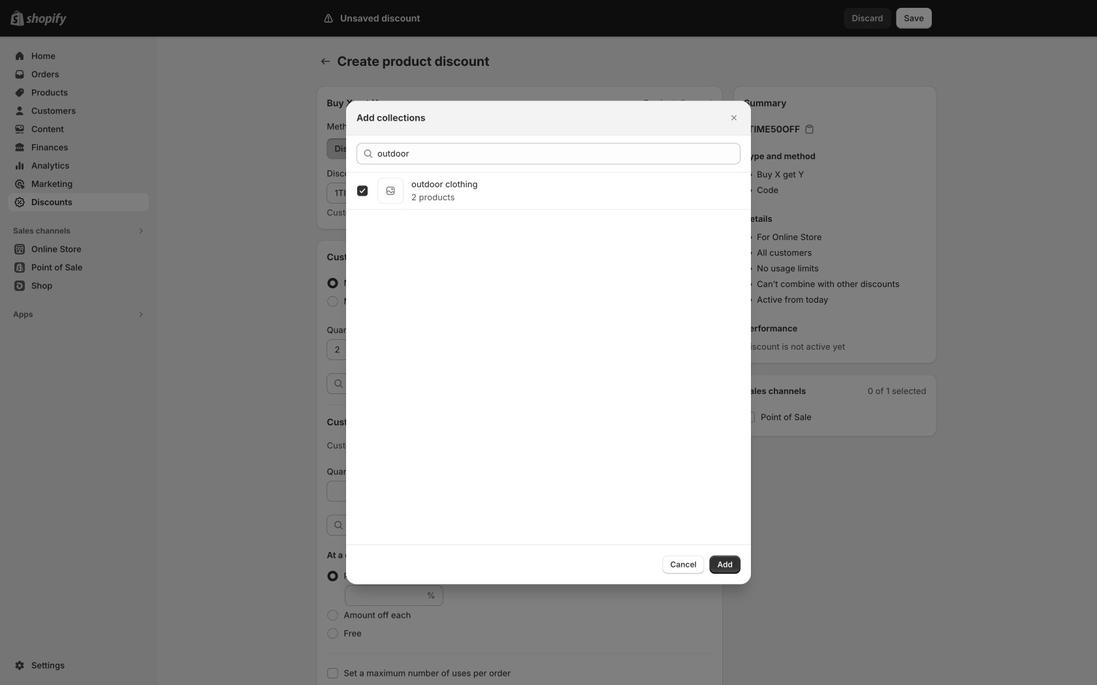 Task type: locate. For each thing, give the bounding box(es) containing it.
Search collections text field
[[378, 143, 741, 164]]

shopify image
[[26, 13, 67, 26]]

dialog
[[0, 101, 1097, 585]]



Task type: vqa. For each thing, say whether or not it's contained in the screenshot.
Mark Customize your online store as done image
no



